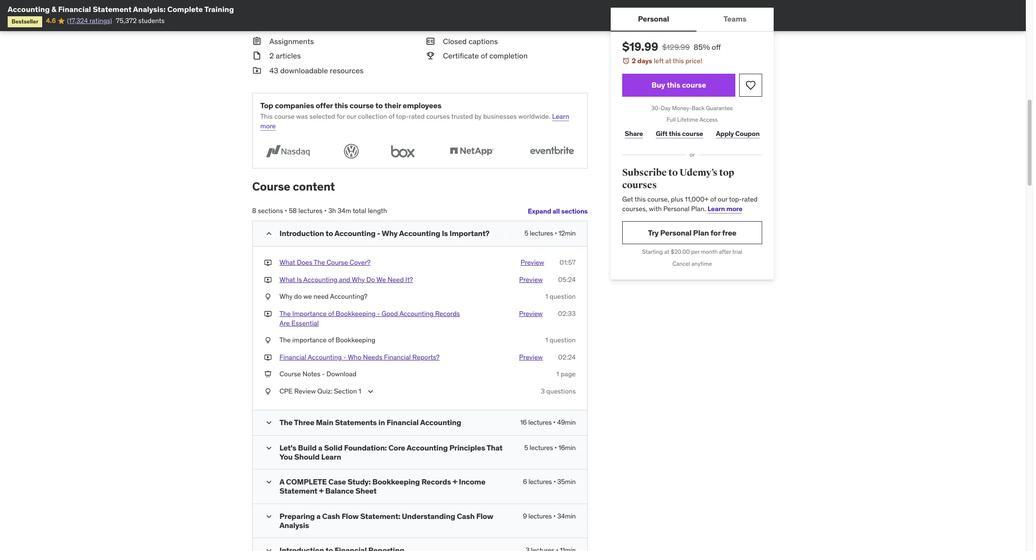 Task type: locate. For each thing, give the bounding box(es) containing it.
16min
[[559, 444, 576, 453]]

cash
[[322, 512, 340, 522], [457, 512, 475, 522]]

2 question from the top
[[550, 336, 576, 345]]

2 xsmall image from the top
[[264, 353, 272, 363]]

- right notes
[[322, 370, 325, 379]]

financial right needs
[[384, 353, 411, 362]]

course up 8 on the left top of the page
[[252, 179, 290, 194]]

• left 35min
[[554, 478, 556, 487]]

2 sections from the left
[[561, 207, 588, 216]]

0 vertical spatial courses
[[426, 112, 450, 121]]

share
[[625, 129, 643, 138]]

0 vertical spatial records
[[435, 310, 460, 318]]

1 vertical spatial learn
[[708, 205, 725, 213]]

xsmall image for 1 question
[[264, 293, 272, 302]]

study:
[[348, 478, 371, 487]]

this right buy
[[667, 80, 680, 90]]

what up do
[[280, 276, 295, 284]]

small image left practice
[[252, 21, 262, 32]]

5 down 16
[[524, 444, 528, 453]]

1 cash from the left
[[322, 512, 340, 522]]

bookkeeping
[[336, 310, 376, 318], [336, 336, 375, 345], [372, 478, 420, 487]]

1 horizontal spatial for
[[711, 228, 721, 238]]

0 vertical spatial bookkeeping
[[336, 310, 376, 318]]

0 horizontal spatial learn more link
[[260, 112, 569, 130]]

more for top companies offer this course to their employees
[[260, 122, 276, 130]]

preview down 5 lectures • 12min
[[521, 259, 544, 267]]

0 vertical spatial learn
[[552, 112, 569, 121]]

tab list
[[611, 8, 774, 32]]

+ left balance
[[319, 487, 324, 496]]

teams button
[[697, 8, 774, 31]]

businesses
[[483, 112, 517, 121]]

accounting right core
[[407, 443, 448, 453]]

courses inside subscribe to udemy's top courses
[[622, 179, 657, 191]]

0 vertical spatial at
[[666, 57, 672, 65]]

3h 34m
[[328, 207, 351, 215]]

0 horizontal spatial top-
[[396, 112, 409, 121]]

1 vertical spatial question
[[550, 336, 576, 345]]

accounting inside button
[[303, 276, 338, 284]]

0 horizontal spatial sections
[[258, 207, 283, 215]]

1 question for why do we need accounting?
[[546, 293, 576, 301]]

the right does
[[314, 259, 325, 267]]

to for subscribe to udemy's top courses
[[669, 167, 678, 179]]

0 horizontal spatial 2
[[269, 51, 274, 61]]

selected
[[310, 112, 335, 121]]

need
[[388, 276, 404, 284]]

0 horizontal spatial our
[[347, 112, 356, 121]]

2 vertical spatial why
[[280, 293, 293, 301]]

• for introduction to accounting - why accounting is important?
[[555, 229, 557, 238]]

sections
[[258, 207, 283, 215], [561, 207, 588, 216]]

0 horizontal spatial cash
[[322, 512, 340, 522]]

question for why do we need accounting?
[[550, 293, 576, 301]]

a inside let's build a solid foundation: core accounting principles that you should learn
[[318, 443, 322, 453]]

expand all sections
[[528, 207, 588, 216]]

05:24
[[558, 276, 576, 284]]

preview left 02:24
[[519, 353, 543, 362]]

2 horizontal spatial to
[[669, 167, 678, 179]]

our inside get this course, plus 11,000+ of our top-rated courses, with personal plan.
[[718, 195, 728, 204]]

3 xsmall image from the top
[[264, 370, 272, 380]]

1 xsmall image from the top
[[264, 293, 272, 302]]

1 horizontal spatial learn more
[[708, 205, 743, 213]]

why inside button
[[352, 276, 365, 284]]

1 horizontal spatial sections
[[561, 207, 588, 216]]

1 1 question from the top
[[546, 293, 576, 301]]

small image for 1
[[252, 21, 262, 32]]

• for preparing a cash flow statement: understanding cash flow analysis
[[554, 512, 556, 521]]

1 for the importance of bookkeeping
[[546, 336, 548, 345]]

0 vertical spatial why
[[382, 229, 398, 238]]

what left does
[[280, 259, 295, 267]]

• left the 49min
[[553, 419, 556, 427]]

1 question up 02:33
[[546, 293, 576, 301]]

58
[[289, 207, 297, 215]]

2 vertical spatial learn
[[321, 453, 341, 462]]

this for get
[[635, 195, 646, 204]]

coupon
[[735, 129, 760, 138]]

question up 02:33
[[550, 293, 576, 301]]

rated
[[409, 112, 425, 121], [742, 195, 758, 204]]

why left the do
[[352, 276, 365, 284]]

course content
[[252, 179, 335, 194]]

the left three
[[280, 418, 293, 428]]

3 questions
[[541, 387, 576, 396]]

1 vertical spatial for
[[711, 228, 721, 238]]

this for gift
[[669, 129, 681, 138]]

financial up '(17,324'
[[58, 4, 91, 14]]

small image left introduction on the top left
[[264, 229, 274, 239]]

2 horizontal spatial learn
[[708, 205, 725, 213]]

2 1 question from the top
[[546, 336, 576, 345]]

small image
[[252, 36, 262, 47], [426, 36, 435, 47], [252, 50, 262, 61], [264, 419, 274, 428], [264, 444, 274, 454], [264, 478, 274, 488], [264, 547, 274, 552]]

bestseller
[[12, 18, 38, 25]]

1 horizontal spatial why
[[352, 276, 365, 284]]

5 lectures • 16min
[[524, 444, 576, 453]]

bookkeeping inside the importance of bookkeeping - good accounting records are essential
[[336, 310, 376, 318]]

eventbrite image
[[525, 143, 580, 161]]

0 vertical spatial personal
[[638, 14, 669, 24]]

course up collection
[[350, 101, 374, 110]]

xsmall image for what does the course cover?
[[264, 259, 272, 268]]

personal down plus
[[663, 205, 690, 213]]

this down $129.99
[[673, 57, 684, 65]]

1 horizontal spatial our
[[718, 195, 728, 204]]

1 horizontal spatial rated
[[742, 195, 758, 204]]

top
[[719, 167, 734, 179]]

+
[[453, 478, 457, 487], [319, 487, 324, 496]]

5
[[525, 229, 528, 238], [524, 444, 528, 453]]

1 vertical spatial bookkeeping
[[336, 336, 375, 345]]

1 vertical spatial top-
[[729, 195, 742, 204]]

the for importance
[[280, 310, 291, 318]]

• left "12min"
[[555, 229, 557, 238]]

small image left 43
[[252, 65, 262, 76]]

2 what from the top
[[280, 276, 295, 284]]

financial accounting - who needs financial reports? button
[[280, 353, 440, 363]]

after
[[719, 249, 731, 256]]

back
[[692, 104, 705, 112]]

2 vertical spatial to
[[326, 229, 333, 238]]

1 vertical spatial learn more link
[[708, 205, 743, 213]]

question
[[550, 293, 576, 301], [550, 336, 576, 345]]

xsmall image for 3 questions
[[264, 387, 272, 397]]

xsmall image
[[264, 293, 272, 302], [264, 353, 272, 363], [264, 370, 272, 380], [264, 387, 272, 397]]

1 horizontal spatial learn more link
[[708, 205, 743, 213]]

cash down balance
[[322, 512, 340, 522]]

good
[[382, 310, 398, 318]]

0 vertical spatial course
[[252, 179, 290, 194]]

bookkeeping inside a complete case study: bookkeeping records + income statement + balance sheet
[[372, 478, 420, 487]]

course for course content
[[252, 179, 290, 194]]

43 downloadable resources
[[269, 65, 364, 75]]

length
[[368, 207, 387, 215]]

financial down importance
[[280, 353, 306, 362]]

1 for course notes - download
[[557, 370, 559, 379]]

course down companies
[[274, 112, 295, 121]]

this inside button
[[667, 80, 680, 90]]

learn more down employees
[[260, 112, 569, 130]]

closed captions
[[443, 36, 498, 46]]

49min
[[557, 419, 576, 427]]

this right offer
[[335, 101, 348, 110]]

0 horizontal spatial why
[[280, 293, 293, 301]]

• left 58
[[285, 207, 287, 215]]

flow down income
[[476, 512, 493, 522]]

flow down balance
[[342, 512, 359, 522]]

bookkeeping down let's build a solid foundation: core accounting principles that you should learn on the bottom left
[[372, 478, 420, 487]]

0 vertical spatial more
[[260, 122, 276, 130]]

expand all sections button
[[528, 202, 588, 221]]

personal inside try personal plan for free link
[[660, 228, 692, 238]]

1 what from the top
[[280, 259, 295, 267]]

1 vertical spatial is
[[297, 276, 302, 284]]

sections right 8 on the left top of the page
[[258, 207, 283, 215]]

3
[[541, 387, 545, 396]]

preview left 05:24 at the right
[[519, 276, 543, 284]]

lectures down expand
[[530, 229, 553, 238]]

1 horizontal spatial courses
[[622, 179, 657, 191]]

1 vertical spatial our
[[718, 195, 728, 204]]

0 horizontal spatial for
[[337, 112, 345, 121]]

apply
[[716, 129, 734, 138]]

1 vertical spatial more
[[727, 205, 743, 213]]

nasba cpe credits: 6.0
[[443, 22, 526, 31]]

1 vertical spatial course
[[327, 259, 348, 267]]

0 horizontal spatial cpe
[[280, 387, 293, 396]]

need
[[314, 293, 329, 301]]

this inside get this course, plus 11,000+ of our top-rated courses, with personal plan.
[[635, 195, 646, 204]]

articles
[[276, 51, 301, 61]]

the inside the importance of bookkeeping - good accounting records are essential
[[280, 310, 291, 318]]

learn
[[552, 112, 569, 121], [708, 205, 725, 213], [321, 453, 341, 462]]

0 vertical spatial 1 question
[[546, 293, 576, 301]]

a
[[318, 443, 322, 453], [316, 512, 321, 522]]

section
[[334, 387, 357, 396]]

small image left the certificate
[[426, 50, 435, 61]]

why left do
[[280, 293, 293, 301]]

cancel
[[673, 260, 690, 268]]

our right 11,000+
[[718, 195, 728, 204]]

+ left income
[[453, 478, 457, 487]]

of right importance
[[328, 336, 334, 345]]

share button
[[622, 124, 646, 143]]

bookkeeping for importance
[[336, 336, 375, 345]]

30-day money-back guarantee full lifetime access
[[652, 104, 733, 123]]

xsmall image for 1 page
[[264, 370, 272, 380]]

1 question up 02:24
[[546, 336, 576, 345]]

at left $20.00
[[664, 249, 670, 256]]

0 vertical spatial learn more link
[[260, 112, 569, 130]]

the for importance
[[280, 336, 291, 345]]

to for introduction to accounting - why accounting is important?
[[326, 229, 333, 238]]

to left "udemy's"
[[669, 167, 678, 179]]

0 horizontal spatial to
[[326, 229, 333, 238]]

1 vertical spatial records
[[422, 478, 451, 487]]

personal up $19.99
[[638, 14, 669, 24]]

a left solid
[[318, 443, 322, 453]]

flow
[[342, 512, 359, 522], [476, 512, 493, 522]]

1 vertical spatial to
[[669, 167, 678, 179]]

should
[[294, 453, 320, 462]]

• left "16min" in the bottom right of the page
[[555, 444, 557, 453]]

small image
[[252, 21, 262, 32], [426, 21, 435, 32], [426, 50, 435, 61], [252, 65, 262, 76], [264, 229, 274, 239], [264, 512, 274, 522]]

0 horizontal spatial learn more
[[260, 112, 569, 130]]

subscribe
[[622, 167, 667, 179]]

0 horizontal spatial learn
[[321, 453, 341, 462]]

to inside subscribe to udemy's top courses
[[669, 167, 678, 179]]

9 lectures • 34min
[[523, 512, 576, 521]]

1 horizontal spatial is
[[442, 229, 448, 238]]

resources
[[330, 65, 364, 75]]

1 vertical spatial what
[[280, 276, 295, 284]]

0 horizontal spatial rated
[[409, 112, 425, 121]]

balance
[[325, 487, 354, 496]]

small image left nasba
[[426, 21, 435, 32]]

learn right worldwide.
[[552, 112, 569, 121]]

30-
[[652, 104, 661, 112]]

subscribe to udemy's top courses
[[622, 167, 734, 191]]

box image
[[387, 143, 419, 161]]

of right 11,000+
[[711, 195, 716, 204]]

-
[[377, 229, 380, 238], [377, 310, 380, 318], [343, 353, 346, 362], [322, 370, 325, 379]]

learn more link up free
[[708, 205, 743, 213]]

guarantee
[[706, 104, 733, 112]]

lectures right 9
[[529, 512, 552, 521]]

1 horizontal spatial more
[[727, 205, 743, 213]]

bookkeeping down the accounting?
[[336, 310, 376, 318]]

1 horizontal spatial flow
[[476, 512, 493, 522]]

0 vertical spatial learn more
[[260, 112, 569, 130]]

1 horizontal spatial cash
[[457, 512, 475, 522]]

a right preparing
[[316, 512, 321, 522]]

2 right alarm icon
[[632, 57, 636, 65]]

question for the importance of bookkeeping
[[550, 336, 576, 345]]

why down 'length'
[[382, 229, 398, 238]]

4 xsmall image from the top
[[264, 387, 272, 397]]

course up the 'and'
[[327, 259, 348, 267]]

1 practice test
[[269, 22, 317, 31]]

that
[[487, 443, 503, 453]]

the importance of bookkeeping - good accounting records are essential
[[280, 310, 460, 328]]

1 horizontal spatial cpe
[[470, 22, 485, 31]]

learn right should
[[321, 453, 341, 462]]

all
[[553, 207, 560, 216]]

what is accounting and why do we need it?
[[280, 276, 413, 284]]

top- inside get this course, plus 11,000+ of our top-rated courses, with personal plan.
[[729, 195, 742, 204]]

learn right the plan.
[[708, 205, 725, 213]]

top-
[[396, 112, 409, 121], [729, 195, 742, 204]]

top- down top at the top of the page
[[729, 195, 742, 204]]

left
[[654, 57, 664, 65]]

- down 'length'
[[377, 229, 380, 238]]

courses down employees
[[426, 112, 450, 121]]

xsmall image
[[264, 259, 272, 268], [264, 276, 272, 285], [264, 310, 272, 319], [264, 336, 272, 346]]

1 horizontal spatial 2
[[632, 57, 636, 65]]

lectures left "16min" in the bottom right of the page
[[530, 444, 553, 453]]

0 vertical spatial to
[[375, 101, 383, 110]]

certificate
[[443, 51, 479, 61]]

2 for 2 articles
[[269, 51, 274, 61]]

our down top companies offer this course to their employees on the left of page
[[347, 112, 356, 121]]

- left good
[[377, 310, 380, 318]]

more up free
[[727, 205, 743, 213]]

1 horizontal spatial top-
[[729, 195, 742, 204]]

lectures for the three main statements in financial accounting
[[528, 419, 552, 427]]

1 vertical spatial 5
[[524, 444, 528, 453]]

credits:
[[487, 22, 513, 31]]

questions
[[547, 387, 576, 396]]

1
[[269, 22, 272, 31], [546, 293, 548, 301], [546, 336, 548, 345], [557, 370, 559, 379], [359, 387, 361, 396]]

2 vertical spatial bookkeeping
[[372, 478, 420, 487]]

the down "are"
[[280, 336, 291, 345]]

of down why do we need accounting?
[[328, 310, 334, 318]]

preview for 05:24
[[519, 276, 543, 284]]

0 vertical spatial what
[[280, 259, 295, 267]]

1 vertical spatial at
[[664, 249, 670, 256]]

free
[[722, 228, 737, 238]]

the for three
[[280, 418, 293, 428]]

sections right all
[[561, 207, 588, 216]]

1 xsmall image from the top
[[264, 259, 272, 268]]

personal button
[[611, 8, 697, 31]]

1 vertical spatial why
[[352, 276, 365, 284]]

0 horizontal spatial flow
[[342, 512, 359, 522]]

0 vertical spatial 5
[[525, 229, 528, 238]]

why for and
[[352, 276, 365, 284]]

learn more for top companies offer this course to their employees
[[260, 112, 569, 130]]

0 horizontal spatial statement
[[93, 4, 132, 14]]

0 vertical spatial a
[[318, 443, 322, 453]]

1 vertical spatial a
[[316, 512, 321, 522]]

employees
[[403, 101, 442, 110]]

2 up 43
[[269, 51, 274, 61]]

learn more link for subscribe to udemy's top courses
[[708, 205, 743, 213]]

0 horizontal spatial more
[[260, 122, 276, 130]]

cpe up captions
[[470, 22, 485, 31]]

sections inside dropdown button
[[561, 207, 588, 216]]

course,
[[648, 195, 669, 204]]

statement inside a complete case study: bookkeeping records + income statement + balance sheet
[[280, 487, 317, 496]]

cash down income
[[457, 512, 475, 522]]

1 page
[[557, 370, 576, 379]]

34min
[[557, 512, 576, 521]]

0 horizontal spatial is
[[297, 276, 302, 284]]

learn more up free
[[708, 205, 743, 213]]

0 vertical spatial question
[[550, 293, 576, 301]]

starting
[[642, 249, 663, 256]]

to up collection
[[375, 101, 383, 110]]

0 horizontal spatial courses
[[426, 112, 450, 121]]

1 vertical spatial statement
[[280, 487, 317, 496]]

course up back at the right top of page
[[682, 80, 706, 90]]

more down this
[[260, 122, 276, 130]]

is up do
[[297, 276, 302, 284]]

- inside button
[[343, 353, 346, 362]]

of down their
[[389, 112, 395, 121]]

gift this course
[[656, 129, 703, 138]]

2 xsmall image from the top
[[264, 276, 272, 285]]

1 flow from the left
[[342, 512, 359, 522]]

- left who
[[343, 353, 346, 362]]

financial
[[58, 4, 91, 14], [280, 353, 306, 362], [384, 353, 411, 362], [387, 418, 419, 428]]

plan.
[[691, 205, 706, 213]]

what does the course cover? button
[[280, 259, 371, 268]]

or
[[690, 151, 695, 158]]

1 horizontal spatial learn
[[552, 112, 569, 121]]

what for what is accounting and why do we need it?
[[280, 276, 295, 284]]

1 vertical spatial 1 question
[[546, 336, 576, 345]]

2 horizontal spatial why
[[382, 229, 398, 238]]

buy
[[652, 80, 665, 90]]

this right gift
[[669, 129, 681, 138]]

lectures right 6
[[529, 478, 552, 487]]

1 vertical spatial rated
[[742, 195, 758, 204]]

importance
[[292, 336, 327, 345]]

at inside starting at $20.00 per month after trial cancel anytime
[[664, 249, 670, 256]]

apply coupon
[[716, 129, 760, 138]]

0 horizontal spatial +
[[319, 487, 324, 496]]

for left free
[[711, 228, 721, 238]]

0 vertical spatial rated
[[409, 112, 425, 121]]

accounting right good
[[400, 310, 434, 318]]

accounting up it?
[[399, 229, 440, 238]]

cpe review quiz: section 1
[[280, 387, 361, 396]]

1 vertical spatial personal
[[663, 205, 690, 213]]

for down top companies offer this course to their employees on the left of page
[[337, 112, 345, 121]]

1 horizontal spatial statement
[[280, 487, 317, 496]]

bookkeeping up who
[[336, 336, 375, 345]]

1 vertical spatial learn more
[[708, 205, 743, 213]]

2
[[269, 51, 274, 61], [632, 57, 636, 65]]

2 vertical spatial course
[[280, 370, 301, 379]]

lectures for let's build a solid foundation: core accounting principles that you should learn
[[530, 444, 553, 453]]

course down lifetime at the top of the page
[[682, 129, 703, 138]]

3 xsmall image from the top
[[264, 310, 272, 319]]

accounting down the importance of bookkeeping
[[308, 353, 342, 362]]

1 question from the top
[[550, 293, 576, 301]]

this course was selected for our collection of top-rated courses trusted by businesses worldwide.
[[260, 112, 551, 121]]

2 vertical spatial personal
[[660, 228, 692, 238]]

1 vertical spatial courses
[[622, 179, 657, 191]]

learn inside let's build a solid foundation: core accounting principles that you should learn
[[321, 453, 341, 462]]

is left important?
[[442, 229, 448, 238]]



Task type: describe. For each thing, give the bounding box(es) containing it.
test
[[304, 22, 317, 31]]

day
[[661, 104, 671, 112]]

course for course notes - download
[[280, 370, 301, 379]]

lectures for introduction to accounting - why accounting is important?
[[530, 229, 553, 238]]

access
[[700, 116, 718, 123]]

lectures right 58
[[298, 207, 323, 215]]

wishlist image
[[745, 79, 757, 91]]

do
[[366, 276, 375, 284]]

xsmall image for what is accounting and why do we need it?
[[264, 276, 272, 285]]

5 for let's build a solid foundation: core accounting principles that you should learn
[[524, 444, 528, 453]]

preview for 01:57
[[521, 259, 544, 267]]

records inside a complete case study: bookkeeping records + income statement + balance sheet
[[422, 478, 451, 487]]

accounting up bestseller
[[8, 4, 50, 14]]

records inside the importance of bookkeeping - good accounting records are essential
[[435, 310, 460, 318]]

was
[[296, 112, 308, 121]]

downloadable
[[280, 65, 328, 75]]

personal inside get this course, plus 11,000+ of our top-rated courses, with personal plan.
[[663, 205, 690, 213]]

statement:
[[360, 512, 400, 522]]

you
[[280, 453, 293, 462]]

• for let's build a solid foundation: core accounting principles that you should learn
[[555, 444, 557, 453]]

offer
[[316, 101, 333, 110]]

course inside button
[[327, 259, 348, 267]]

complete
[[167, 4, 203, 14]]

1 vertical spatial cpe
[[280, 387, 293, 396]]

plus
[[671, 195, 684, 204]]

small image for certificate
[[426, 50, 435, 61]]

principles
[[449, 443, 485, 453]]

this
[[260, 112, 273, 121]]

what for what does the course cover?
[[280, 259, 295, 267]]

main
[[316, 418, 333, 428]]

5 lectures • 12min
[[525, 229, 576, 238]]

preview for 02:24
[[519, 353, 543, 362]]

learn for subscribe to udemy's top courses
[[708, 205, 725, 213]]

6
[[523, 478, 527, 487]]

0 vertical spatial cpe
[[470, 22, 485, 31]]

core
[[389, 443, 405, 453]]

reports?
[[413, 353, 440, 362]]

practice
[[274, 22, 302, 31]]

cover?
[[350, 259, 371, 267]]

case
[[328, 478, 346, 487]]

sheet
[[356, 487, 377, 496]]

show lecture description image
[[366, 387, 376, 397]]

udemy's
[[680, 167, 718, 179]]

download
[[327, 370, 357, 379]]

a complete case study: bookkeeping records + income statement + balance sheet
[[280, 478, 486, 496]]

training
[[204, 4, 234, 14]]

try
[[648, 228, 659, 238]]

• for a complete case study: bookkeeping records + income statement + balance sheet
[[554, 478, 556, 487]]

gift this course link
[[653, 124, 706, 143]]

16 lectures • 49min
[[520, 419, 576, 427]]

essential
[[291, 319, 319, 328]]

per
[[691, 249, 700, 256]]

accounting inside let's build a solid foundation: core accounting principles that you should learn
[[407, 443, 448, 453]]

it?
[[405, 276, 413, 284]]

learn for top companies offer this course to their employees
[[552, 112, 569, 121]]

more for subscribe to udemy's top courses
[[727, 205, 743, 213]]

• for the three main statements in financial accounting
[[553, 419, 556, 427]]

0 vertical spatial for
[[337, 112, 345, 121]]

85%
[[694, 42, 710, 52]]

of inside get this course, plus 11,000+ of our top-rated courses, with personal plan.
[[711, 195, 716, 204]]

02:24
[[558, 353, 576, 362]]

nasdaq image
[[260, 143, 316, 161]]

top
[[260, 101, 273, 110]]

bookkeeping for importance
[[336, 310, 376, 318]]

0 vertical spatial is
[[442, 229, 448, 238]]

get
[[622, 195, 633, 204]]

and
[[339, 276, 350, 284]]

75,372
[[116, 16, 137, 25]]

• left 3h 34m
[[324, 207, 327, 215]]

16
[[520, 419, 527, 427]]

their
[[385, 101, 401, 110]]

captions
[[469, 36, 498, 46]]

three
[[294, 418, 314, 428]]

0 vertical spatial our
[[347, 112, 356, 121]]

this for buy
[[667, 80, 680, 90]]

financial right in
[[387, 418, 419, 428]]

5 for introduction to accounting - why accounting is important?
[[525, 229, 528, 238]]

ratings)
[[90, 16, 112, 25]]

rated inside get this course, plus 11,000+ of our top-rated courses, with personal plan.
[[742, 195, 758, 204]]

tab list containing personal
[[611, 8, 774, 32]]

preview left 02:33
[[519, 310, 543, 318]]

personal inside personal button
[[638, 14, 669, 24]]

1 horizontal spatial +
[[453, 478, 457, 487]]

try personal plan for free
[[648, 228, 737, 238]]

2 cash from the left
[[457, 512, 475, 522]]

of inside the importance of bookkeeping - good accounting records are essential
[[328, 310, 334, 318]]

2 flow from the left
[[476, 512, 493, 522]]

is inside button
[[297, 276, 302, 284]]

4 xsmall image from the top
[[264, 336, 272, 346]]

solid
[[324, 443, 343, 453]]

price!
[[686, 57, 703, 65]]

a inside preparing a cash flow statement: understanding cash flow analysis
[[316, 512, 321, 522]]

$20.00
[[671, 249, 690, 256]]

gift
[[656, 129, 668, 138]]

1 sections from the left
[[258, 207, 283, 215]]

0 vertical spatial top-
[[396, 112, 409, 121]]

let's build a solid foundation: core accounting principles that you should learn
[[280, 443, 503, 462]]

with
[[649, 205, 662, 213]]

9
[[523, 512, 527, 521]]

a
[[280, 478, 284, 487]]

small image left analysis
[[264, 512, 274, 522]]

do
[[294, 293, 302, 301]]

1 question for the importance of bookkeeping
[[546, 336, 576, 345]]

alarm image
[[622, 57, 630, 65]]

8
[[252, 207, 256, 215]]

accounting inside button
[[308, 353, 342, 362]]

off
[[712, 42, 721, 52]]

apply coupon button
[[714, 124, 762, 143]]

lectures for preparing a cash flow statement: understanding cash flow analysis
[[529, 512, 552, 521]]

course inside button
[[682, 80, 706, 90]]

build
[[298, 443, 317, 453]]

review
[[294, 387, 316, 396]]

certificate of completion
[[443, 51, 528, 61]]

the importance of bookkeeping - good accounting records are essential button
[[280, 310, 471, 329]]

introduction to accounting - why accounting is important?
[[280, 229, 490, 238]]

volkswagen image
[[341, 143, 362, 161]]

4.6
[[46, 16, 56, 25]]

analysis:
[[133, 4, 166, 14]]

0 vertical spatial statement
[[93, 4, 132, 14]]

small image for 43
[[252, 65, 262, 76]]

what is accounting and why do we need it? button
[[280, 276, 413, 285]]

01:57
[[560, 259, 576, 267]]

- inside the importance of bookkeeping - good accounting records are essential
[[377, 310, 380, 318]]

lifetime
[[677, 116, 698, 123]]

accounting inside the importance of bookkeeping - good accounting records are essential
[[400, 310, 434, 318]]

notes
[[303, 370, 320, 379]]

why for -
[[382, 229, 398, 238]]

xsmall image for the importance of bookkeeping - good accounting records are essential
[[264, 310, 272, 319]]

courses,
[[622, 205, 648, 213]]

days
[[638, 57, 652, 65]]

6 lectures • 35min
[[523, 478, 576, 487]]

2 for 2 days left at this price!
[[632, 57, 636, 65]]

accounting up principles on the bottom of page
[[420, 418, 461, 428]]

75,372 students
[[116, 16, 165, 25]]

learn more for subscribe to udemy's top courses
[[708, 205, 743, 213]]

1 horizontal spatial to
[[375, 101, 383, 110]]

learn more link for top companies offer this course to their employees
[[260, 112, 569, 130]]

introduction
[[280, 229, 324, 238]]

students
[[138, 16, 165, 25]]

accounting down total
[[335, 229, 376, 238]]

of down captions
[[481, 51, 488, 61]]

1 for why do we need accounting?
[[546, 293, 548, 301]]

accounting?
[[330, 293, 368, 301]]

lectures for a complete case study: bookkeeping records + income statement + balance sheet
[[529, 478, 552, 487]]

who
[[348, 353, 361, 362]]

assignments
[[269, 36, 314, 46]]

netapp image
[[444, 143, 499, 161]]

small image for nasba
[[426, 21, 435, 32]]

statements
[[335, 418, 377, 428]]

the inside what does the course cover? button
[[314, 259, 325, 267]]



Task type: vqa. For each thing, say whether or not it's contained in the screenshot.
Closed
yes



